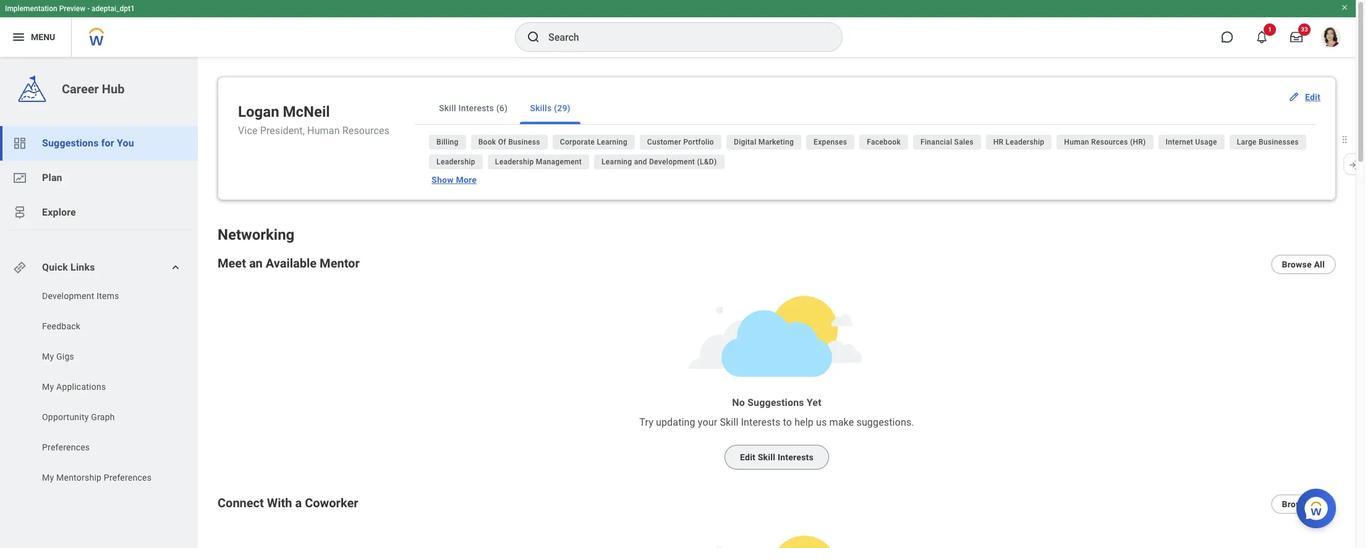 Task type: locate. For each thing, give the bounding box(es) containing it.
my for my applications
[[42, 382, 54, 392]]

mcneil
[[283, 103, 330, 121]]

billing
[[437, 138, 459, 147]]

browse all link
[[1271, 255, 1336, 274], [1271, 495, 1336, 514]]

for
[[101, 137, 114, 149]]

profile logan mcneil image
[[1321, 27, 1341, 50]]

preferences down opportunity
[[42, 443, 90, 453]]

link image
[[12, 260, 27, 275]]

2 list from the top
[[0, 290, 198, 487]]

1 vertical spatial resources
[[1091, 138, 1128, 147]]

1 vertical spatial browse all link
[[1271, 495, 1336, 514]]

1 horizontal spatial leadership
[[495, 158, 534, 166]]

try
[[640, 417, 654, 428]]

edit
[[1305, 92, 1321, 102], [740, 453, 756, 462]]

0 vertical spatial skill
[[439, 103, 456, 113]]

onboarding home image
[[12, 171, 27, 186]]

1 vertical spatial browse all
[[1282, 500, 1325, 509]]

human
[[307, 125, 340, 137], [1064, 138, 1089, 147]]

edit right edit icon
[[1305, 92, 1321, 102]]

my
[[42, 352, 54, 362], [42, 382, 54, 392], [42, 473, 54, 483]]

1 browse from the top
[[1282, 260, 1312, 269]]

1 vertical spatial browse
[[1282, 500, 1312, 509]]

meet
[[218, 256, 246, 271]]

leadership right "hr" at the right of the page
[[1006, 138, 1045, 147]]

updating
[[656, 417, 695, 428]]

browse all link for meet an available mentor
[[1271, 255, 1336, 274]]

learning left and
[[602, 158, 632, 166]]

interests inside skill interests (6) button
[[458, 103, 494, 113]]

skill up billing
[[439, 103, 456, 113]]

leadership down book of business
[[495, 158, 534, 166]]

0 vertical spatial preferences
[[42, 443, 90, 453]]

skill down try updating your skill interests to help us make suggestions.
[[758, 453, 776, 462]]

us
[[816, 417, 827, 428]]

book of business
[[478, 138, 540, 147]]

menu
[[31, 32, 55, 42]]

quick links element
[[12, 255, 188, 280]]

0 vertical spatial browse all
[[1282, 260, 1325, 269]]

3 my from the top
[[42, 473, 54, 483]]

0 vertical spatial list
[[0, 126, 198, 230]]

1 vertical spatial suggestions
[[748, 397, 804, 409]]

learning
[[597, 138, 628, 147], [602, 158, 632, 166]]

development
[[649, 158, 695, 166], [42, 291, 94, 301]]

my gigs link
[[41, 351, 168, 363]]

skills (29)
[[530, 103, 571, 113]]

and
[[634, 158, 647, 166]]

facebook
[[867, 138, 901, 147]]

0 horizontal spatial human
[[307, 125, 340, 137]]

suggestions
[[42, 137, 99, 149], [748, 397, 804, 409]]

dashboard image
[[12, 136, 27, 151]]

1
[[1268, 26, 1272, 33]]

0 vertical spatial suggestions
[[42, 137, 99, 149]]

edit inside button
[[1305, 92, 1321, 102]]

1 list from the top
[[0, 126, 198, 230]]

2 vertical spatial skill
[[758, 453, 776, 462]]

portfolio
[[683, 138, 714, 147]]

2 vertical spatial my
[[42, 473, 54, 483]]

0 vertical spatial my
[[42, 352, 54, 362]]

my left gigs
[[42, 352, 54, 362]]

help
[[795, 417, 814, 428]]

browse
[[1282, 260, 1312, 269], [1282, 500, 1312, 509]]

customer
[[647, 138, 681, 147]]

0 vertical spatial interests
[[458, 103, 494, 113]]

human resources (hr)
[[1064, 138, 1146, 147]]

2 horizontal spatial skill
[[758, 453, 776, 462]]

2 my from the top
[[42, 382, 54, 392]]

corporate learning
[[560, 138, 628, 147]]

try updating your skill interests to help us make suggestions.
[[640, 417, 914, 428]]

sales
[[954, 138, 974, 147]]

with
[[267, 496, 292, 511]]

0 vertical spatial development
[[649, 158, 695, 166]]

skill right your
[[720, 417, 739, 428]]

1 vertical spatial skill
[[720, 417, 739, 428]]

explore link
[[0, 195, 198, 230]]

menu banner
[[0, 0, 1356, 57]]

to
[[783, 417, 792, 428]]

0 horizontal spatial suggestions
[[42, 137, 99, 149]]

mentor
[[320, 256, 360, 271]]

1 vertical spatial development
[[42, 291, 94, 301]]

development down customer
[[649, 158, 695, 166]]

leadership for leadership
[[437, 158, 475, 166]]

1 horizontal spatial edit
[[1305, 92, 1321, 102]]

interests down no suggestions yet
[[741, 417, 781, 428]]

search image
[[526, 30, 541, 45]]

my for my mentorship preferences
[[42, 473, 54, 483]]

suggestions left for
[[42, 137, 99, 149]]

links
[[71, 262, 95, 273]]

1 vertical spatial edit
[[740, 453, 756, 462]]

business
[[508, 138, 540, 147]]

skill interests (6)
[[439, 103, 508, 113]]

justify image
[[11, 30, 26, 45]]

preferences
[[42, 443, 90, 453], [104, 473, 152, 483]]

1 vertical spatial human
[[1064, 138, 1089, 147]]

president,
[[260, 125, 305, 137]]

adeptai_dpt1
[[92, 4, 135, 13]]

corporate
[[560, 138, 595, 147]]

interests down "to" on the bottom of page
[[778, 453, 814, 462]]

2 browse all link from the top
[[1271, 495, 1336, 514]]

edit skill interests
[[740, 453, 814, 462]]

items
[[97, 291, 119, 301]]

businesses
[[1259, 138, 1299, 147]]

human right "hr leadership"
[[1064, 138, 1089, 147]]

33 button
[[1283, 23, 1311, 51]]

learning right corporate
[[597, 138, 628, 147]]

financial
[[921, 138, 952, 147]]

skill
[[439, 103, 456, 113], [720, 417, 739, 428], [758, 453, 776, 462]]

leadership up the show more button
[[437, 158, 475, 166]]

tab list
[[414, 92, 1316, 125]]

1 horizontal spatial development
[[649, 158, 695, 166]]

0 vertical spatial learning
[[597, 138, 628, 147]]

0 horizontal spatial leadership
[[437, 158, 475, 166]]

skill interests (6) button
[[429, 92, 518, 124]]

quick links
[[42, 262, 95, 273]]

all for meet an available mentor
[[1314, 260, 1325, 269]]

1 vertical spatial list
[[0, 290, 198, 487]]

0 vertical spatial browse all link
[[1271, 255, 1336, 274]]

logan mcneil vice president, human resources
[[238, 103, 390, 137]]

1 vertical spatial interests
[[741, 417, 781, 428]]

mentorship
[[56, 473, 101, 483]]

opportunity graph link
[[41, 411, 168, 424]]

gigs
[[56, 352, 74, 362]]

(6)
[[496, 103, 508, 113]]

implementation
[[5, 4, 57, 13]]

1 horizontal spatial human
[[1064, 138, 1089, 147]]

show more
[[432, 175, 477, 185]]

development down quick links
[[42, 291, 94, 301]]

my for my gigs
[[42, 352, 54, 362]]

edit image
[[1288, 91, 1300, 103]]

1 all from the top
[[1314, 260, 1325, 269]]

usage
[[1195, 138, 1217, 147]]

interests inside edit skill interests button
[[778, 453, 814, 462]]

you
[[117, 137, 134, 149]]

2 browse from the top
[[1282, 500, 1312, 509]]

coworker
[[305, 496, 358, 511]]

interests left (6)
[[458, 103, 494, 113]]

0 vertical spatial edit
[[1305, 92, 1321, 102]]

connect
[[218, 496, 264, 511]]

0 horizontal spatial edit
[[740, 453, 756, 462]]

1 my from the top
[[42, 352, 54, 362]]

timeline milestone image
[[12, 205, 27, 220]]

0 vertical spatial all
[[1314, 260, 1325, 269]]

vice
[[238, 125, 258, 137]]

list
[[0, 126, 198, 230], [0, 290, 198, 487]]

all
[[1314, 260, 1325, 269], [1314, 500, 1325, 509]]

0 vertical spatial human
[[307, 125, 340, 137]]

1 vertical spatial my
[[42, 382, 54, 392]]

0 horizontal spatial resources
[[342, 125, 390, 137]]

2 browse all from the top
[[1282, 500, 1325, 509]]

financial sales
[[921, 138, 974, 147]]

1 browse all link from the top
[[1271, 255, 1336, 274]]

my gigs
[[42, 352, 74, 362]]

browse for connect with a coworker
[[1282, 500, 1312, 509]]

my down my gigs
[[42, 382, 54, 392]]

1 horizontal spatial suggestions
[[748, 397, 804, 409]]

2 vertical spatial interests
[[778, 453, 814, 462]]

0 horizontal spatial skill
[[439, 103, 456, 113]]

human down mcneil
[[307, 125, 340, 137]]

hr leadership
[[993, 138, 1045, 147]]

1 browse all from the top
[[1282, 260, 1325, 269]]

0 vertical spatial browse
[[1282, 260, 1312, 269]]

suggestions up try updating your skill interests to help us make suggestions.
[[748, 397, 804, 409]]

my left mentorship
[[42, 473, 54, 483]]

1 vertical spatial preferences
[[104, 473, 152, 483]]

2 all from the top
[[1314, 500, 1325, 509]]

(hr)
[[1130, 138, 1146, 147]]

0 horizontal spatial preferences
[[42, 443, 90, 453]]

leadership management
[[495, 158, 582, 166]]

edit inside button
[[740, 453, 756, 462]]

preferences down preferences link
[[104, 473, 152, 483]]

leadership
[[1006, 138, 1045, 147], [437, 158, 475, 166], [495, 158, 534, 166]]

edit down try updating your skill interests to help us make suggestions.
[[740, 453, 756, 462]]

0 horizontal spatial development
[[42, 291, 94, 301]]

1 vertical spatial all
[[1314, 500, 1325, 509]]

0 vertical spatial resources
[[342, 125, 390, 137]]

of
[[498, 138, 506, 147]]

1 horizontal spatial resources
[[1091, 138, 1128, 147]]

browse all
[[1282, 260, 1325, 269], [1282, 500, 1325, 509]]



Task type: vqa. For each thing, say whether or not it's contained in the screenshot.
|
no



Task type: describe. For each thing, give the bounding box(es) containing it.
make
[[830, 417, 854, 428]]

2 horizontal spatial leadership
[[1006, 138, 1045, 147]]

plan
[[42, 172, 62, 184]]

no
[[732, 397, 745, 409]]

marketing
[[759, 138, 794, 147]]

book
[[478, 138, 496, 147]]

all for connect with a coworker
[[1314, 500, 1325, 509]]

skills
[[530, 103, 552, 113]]

browse all for connect with a coworker
[[1282, 500, 1325, 509]]

edit for edit skill interests
[[740, 453, 756, 462]]

leadership for leadership management
[[495, 158, 534, 166]]

1 horizontal spatial skill
[[720, 417, 739, 428]]

a
[[295, 496, 302, 511]]

networking
[[218, 226, 295, 244]]

customer portfolio
[[647, 138, 714, 147]]

resources inside logan mcneil vice president, human resources
[[342, 125, 390, 137]]

available
[[266, 256, 317, 271]]

my applications link
[[41, 381, 168, 393]]

development items link
[[41, 290, 168, 302]]

connect with a coworker
[[218, 496, 358, 511]]

edit for edit
[[1305, 92, 1321, 102]]

tab list containing skill interests (6)
[[414, 92, 1316, 125]]

browse for meet an available mentor
[[1282, 260, 1312, 269]]

my mentorship preferences link
[[41, 472, 168, 484]]

feedback
[[42, 322, 80, 331]]

1 button
[[1248, 23, 1276, 51]]

preferences link
[[41, 441, 168, 454]]

Search Workday  search field
[[548, 23, 817, 51]]

show
[[432, 175, 454, 185]]

preview
[[59, 4, 85, 13]]

33
[[1301, 26, 1308, 33]]

your
[[698, 417, 717, 428]]

-
[[87, 4, 90, 13]]

more
[[456, 175, 477, 185]]

large
[[1237, 138, 1257, 147]]

edit button
[[1283, 85, 1328, 109]]

browse all for meet an available mentor
[[1282, 260, 1325, 269]]

career hub
[[62, 82, 125, 96]]

notifications large image
[[1256, 31, 1268, 43]]

internet usage
[[1166, 138, 1217, 147]]

close environment banner image
[[1341, 4, 1349, 11]]

no suggestions yet
[[732, 397, 822, 409]]

digital
[[734, 138, 757, 147]]

implementation preview -   adeptai_dpt1
[[5, 4, 135, 13]]

browse all link for connect with a coworker
[[1271, 495, 1336, 514]]

my applications
[[42, 382, 106, 392]]

menu button
[[0, 17, 71, 57]]

list containing suggestions for you
[[0, 126, 198, 230]]

hub
[[102, 82, 125, 96]]

meet an available mentor
[[218, 256, 360, 271]]

explore
[[42, 207, 76, 218]]

edit skill interests button
[[725, 445, 829, 470]]

(l&d)
[[697, 158, 717, 166]]

internet
[[1166, 138, 1193, 147]]

graph
[[91, 412, 115, 422]]

skill inside edit skill interests button
[[758, 453, 776, 462]]

yet
[[807, 397, 822, 409]]

feedback link
[[41, 320, 168, 333]]

suggestions.
[[857, 417, 914, 428]]

(29)
[[554, 103, 571, 113]]

logan
[[238, 103, 279, 121]]

skills (29) button
[[520, 92, 580, 124]]

1 vertical spatial learning
[[602, 158, 632, 166]]

expenses
[[814, 138, 847, 147]]

1 horizontal spatial preferences
[[104, 473, 152, 483]]

list containing development items
[[0, 290, 198, 487]]

suggestions for you
[[42, 137, 134, 149]]

digital marketing
[[734, 138, 794, 147]]

management
[[536, 158, 582, 166]]

chevron up small image
[[169, 262, 182, 274]]

suggestions inside suggestions for you link
[[42, 137, 99, 149]]

show more button
[[429, 175, 482, 185]]

an
[[249, 256, 263, 271]]

applications
[[56, 382, 106, 392]]

opportunity graph
[[42, 412, 115, 422]]

skill inside skill interests (6) button
[[439, 103, 456, 113]]

human inside logan mcneil vice president, human resources
[[307, 125, 340, 137]]

large businesses
[[1237, 138, 1299, 147]]

my mentorship preferences
[[42, 473, 152, 483]]

learning and development (l&d)
[[602, 158, 717, 166]]

quick
[[42, 262, 68, 273]]

inbox large image
[[1290, 31, 1303, 43]]

development items
[[42, 291, 119, 301]]

hr
[[993, 138, 1004, 147]]



